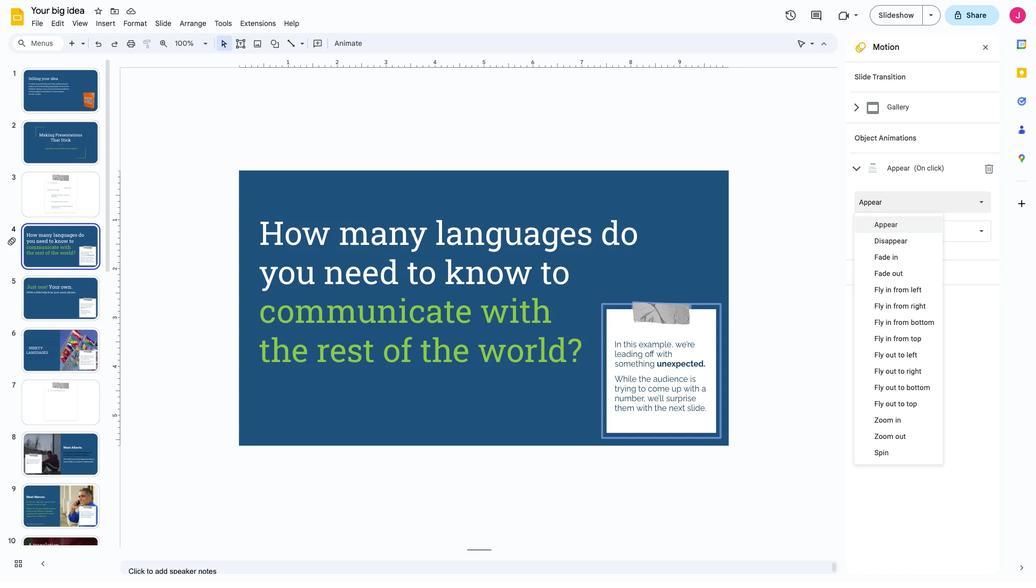 Task type: locate. For each thing, give the bounding box(es) containing it.
3 fly from the top
[[874, 319, 884, 327]]

fly for fly out to left
[[874, 351, 884, 359]]

out up 'fly in from left' at the right of the page
[[892, 270, 903, 278]]

edit
[[51, 19, 64, 28]]

add
[[868, 268, 882, 277]]

2 zoom from the top
[[874, 433, 893, 441]]

out for fade out
[[892, 270, 903, 278]]

in for fade in
[[892, 253, 898, 262]]

bottom down fly in from right
[[911, 319, 934, 327]]

zoom up spin
[[874, 433, 893, 441]]

1 to from the top
[[898, 351, 905, 359]]

in for fly in from top
[[886, 335, 892, 343]]

gallery tab
[[850, 92, 999, 123]]

out down the fly out to left
[[886, 368, 896, 376]]

fly
[[874, 286, 884, 294], [874, 302, 884, 311], [874, 319, 884, 327], [874, 335, 884, 343], [874, 351, 884, 359], [874, 368, 884, 376], [874, 384, 884, 392], [874, 400, 884, 408]]

fly up the fly out to left
[[874, 335, 884, 343]]

0 vertical spatial bottom
[[911, 319, 934, 327]]

zoom
[[874, 417, 893, 425], [874, 433, 893, 441]]

0 vertical spatial fade
[[874, 253, 890, 262]]

fly up play
[[874, 286, 884, 294]]

fly down fly in from top
[[874, 351, 884, 359]]

zoom for zoom in
[[874, 417, 893, 425]]

animate
[[334, 39, 362, 48]]

slide for slide transition
[[855, 72, 871, 82]]

live pointer settings image
[[808, 37, 814, 40]]

fly for fly out to top
[[874, 400, 884, 408]]

1 vertical spatial slide
[[855, 72, 871, 82]]

from for left
[[893, 286, 909, 294]]

zoom up zoom out
[[874, 417, 893, 425]]

0 horizontal spatial slide
[[155, 19, 172, 28]]

click)
[[927, 164, 944, 172]]

animations
[[879, 134, 916, 143]]

7 fly from the top
[[874, 384, 884, 392]]

fly in from left
[[874, 286, 922, 294]]

fly up zoom in
[[874, 400, 884, 408]]

6 fly from the top
[[874, 368, 884, 376]]

tab
[[850, 153, 999, 184]]

Menus field
[[13, 36, 64, 50]]

out up fly out to top
[[886, 384, 896, 392]]

from down 'fly in from left' at the right of the page
[[893, 302, 909, 311]]

3 to from the top
[[898, 384, 905, 392]]

fly down the fly out to left
[[874, 368, 884, 376]]

out down fly in from top
[[886, 351, 896, 359]]

fade for fade in
[[874, 253, 890, 262]]

0 vertical spatial left
[[911, 286, 922, 294]]

4 to from the top
[[898, 400, 905, 408]]

right up fly out to bottom
[[907, 368, 922, 376]]

appear tab panel
[[850, 184, 999, 260]]

1 fade from the top
[[874, 253, 890, 262]]

slide inside motion section
[[855, 72, 871, 82]]

to up fly out to bottom
[[898, 368, 905, 376]]

presentation options image
[[929, 14, 933, 16]]

0 vertical spatial zoom
[[874, 417, 893, 425]]

list box
[[855, 213, 943, 465]]

2 vertical spatial appear
[[874, 221, 898, 229]]

fade up add
[[874, 253, 890, 262]]

Star checkbox
[[91, 4, 106, 18]]

in down fade out
[[886, 286, 892, 294]]

out for zoom out
[[895, 433, 906, 441]]

to down fly out to right
[[898, 384, 905, 392]]

slide
[[155, 19, 172, 28], [855, 72, 871, 82]]

fly down 'fly in from left' at the right of the page
[[874, 302, 884, 311]]

2 to from the top
[[898, 368, 905, 376]]

top down fly out to bottom
[[907, 400, 917, 408]]

out for fly out to right
[[886, 368, 896, 376]]

from down fly in from right
[[893, 319, 909, 327]]

0 vertical spatial slide
[[155, 19, 172, 28]]

in up the fly out to left
[[886, 335, 892, 343]]

object animations tab list
[[846, 123, 999, 260]]

object animations
[[855, 134, 916, 143]]

1 vertical spatial fade
[[874, 270, 890, 278]]

appear option
[[859, 197, 882, 208]]

from down 'fly in from bottom'
[[893, 335, 909, 343]]

left
[[911, 286, 922, 294], [907, 351, 917, 359]]

left up fly out to right
[[907, 351, 917, 359]]

in for fly in from left
[[886, 286, 892, 294]]

1 horizontal spatial slide
[[855, 72, 871, 82]]

3 from from the top
[[893, 319, 909, 327]]

extensions
[[240, 19, 276, 28]]

fly out to top
[[874, 400, 917, 408]]

0 vertical spatial top
[[911, 335, 921, 343]]

fade for fade out
[[874, 270, 890, 278]]

fade
[[874, 253, 890, 262], [874, 270, 890, 278]]

right up 'fly in from bottom'
[[911, 302, 926, 311]]

slide for slide
[[155, 19, 172, 28]]

1 fly from the top
[[874, 286, 884, 294]]

fly out to bottom
[[874, 384, 930, 392]]

fly for fly out to bottom
[[874, 384, 884, 392]]

left down animation
[[911, 286, 922, 294]]

navigation
[[0, 58, 112, 583]]

in up fly in from top
[[886, 319, 892, 327]]

0 vertical spatial right
[[911, 302, 926, 311]]

view
[[72, 19, 88, 28]]

to
[[898, 351, 905, 359], [898, 368, 905, 376], [898, 384, 905, 392], [898, 400, 905, 408]]

motion application
[[0, 0, 1036, 583]]

fade in
[[874, 253, 898, 262]]

mode and view toolbar
[[793, 33, 832, 54]]

top down 'fly in from bottom'
[[911, 335, 921, 343]]

slide menu item
[[151, 17, 176, 30]]

slide inside menu item
[[155, 19, 172, 28]]

in up add animation
[[892, 253, 898, 262]]

1 vertical spatial zoom
[[874, 433, 893, 441]]

slideshow
[[879, 11, 914, 20]]

appear inside list box
[[874, 221, 898, 229]]

from for right
[[893, 302, 909, 311]]

in
[[892, 253, 898, 262], [886, 286, 892, 294], [886, 302, 892, 311], [886, 319, 892, 327], [886, 335, 892, 343], [895, 417, 901, 425]]

1 from from the top
[[893, 286, 909, 294]]

in down fly out to top
[[895, 417, 901, 425]]

1 vertical spatial top
[[907, 400, 917, 408]]

8 fly from the top
[[874, 400, 884, 408]]

in for fly in from right
[[886, 302, 892, 311]]

menu bar
[[28, 13, 303, 30]]

menu bar containing file
[[28, 13, 303, 30]]

slideshow button
[[870, 5, 923, 25]]

bottom down fly out to right
[[907, 384, 930, 392]]

fade out
[[874, 270, 903, 278]]

out down zoom in
[[895, 433, 906, 441]]

add animation
[[868, 268, 919, 277]]

top
[[911, 335, 921, 343], [907, 400, 917, 408]]

tab list
[[1008, 30, 1036, 554]]

to for top
[[898, 400, 905, 408]]

tab list inside menu bar "banner"
[[1008, 30, 1036, 554]]

shape image
[[269, 36, 281, 50]]

appear
[[887, 164, 910, 172], [859, 198, 882, 207], [874, 221, 898, 229]]

from
[[893, 286, 909, 294], [893, 302, 909, 311], [893, 319, 909, 327], [893, 335, 909, 343]]

fly for fly in from right
[[874, 302, 884, 311]]

1 vertical spatial appear
[[859, 198, 882, 207]]

1 vertical spatial right
[[907, 368, 922, 376]]

share button
[[945, 5, 999, 25]]

slide right the format menu item
[[155, 19, 172, 28]]

1 vertical spatial left
[[907, 351, 917, 359]]

fly in from right
[[874, 302, 926, 311]]

insert image image
[[252, 36, 263, 50]]

2 fade from the top
[[874, 270, 890, 278]]

bottom for fly in from bottom
[[911, 319, 934, 327]]

to down fly out to bottom
[[898, 400, 905, 408]]

insert menu item
[[92, 17, 119, 30]]

out up zoom in
[[886, 400, 896, 408]]

from up fly in from right
[[893, 286, 909, 294]]

in right play
[[886, 302, 892, 311]]

gallery
[[887, 103, 909, 111]]

Zoom text field
[[173, 36, 202, 50]]

tab containing appear
[[850, 153, 999, 184]]

from for bottom
[[893, 319, 909, 327]]

2 from from the top
[[893, 302, 909, 311]]

slide left transition
[[855, 72, 871, 82]]

4 fly from the top
[[874, 335, 884, 343]]

out
[[892, 270, 903, 278], [886, 351, 896, 359], [886, 368, 896, 376], [886, 384, 896, 392], [886, 400, 896, 408], [895, 433, 906, 441]]

4 from from the top
[[893, 335, 909, 343]]

fade down fade in in the top right of the page
[[874, 270, 890, 278]]

Rename text field
[[28, 4, 90, 16]]

fly in from bottom
[[874, 319, 934, 327]]

1 zoom from the top
[[874, 417, 893, 425]]

right
[[911, 302, 926, 311], [907, 368, 922, 376]]

motion section
[[846, 33, 999, 575]]

fly down play
[[874, 319, 884, 327]]

Zoom field
[[172, 36, 212, 51]]

fly up fly out to top
[[874, 384, 884, 392]]

out for fly out to bottom
[[886, 384, 896, 392]]

list box containing appear
[[855, 213, 943, 465]]

2 fly from the top
[[874, 302, 884, 311]]

to up fly out to right
[[898, 351, 905, 359]]

1 vertical spatial bottom
[[907, 384, 930, 392]]

5 fly from the top
[[874, 351, 884, 359]]

bottom
[[911, 319, 934, 327], [907, 384, 930, 392]]



Task type: vqa. For each thing, say whether or not it's contained in the screenshot.
2
no



Task type: describe. For each thing, give the bounding box(es) containing it.
zoom in
[[874, 417, 901, 425]]

fly for fly out to right
[[874, 368, 884, 376]]

new slide with layout image
[[79, 37, 85, 40]]

animate button
[[330, 36, 367, 51]]

play
[[867, 298, 882, 307]]

out for fly out to top
[[886, 400, 896, 408]]

format menu item
[[119, 17, 151, 30]]

navigation inside motion application
[[0, 58, 112, 583]]

left for fly in from left
[[911, 286, 922, 294]]

list box inside motion application
[[855, 213, 943, 465]]

share
[[966, 11, 987, 20]]

help
[[284, 19, 299, 28]]

top for fly out to top
[[907, 400, 917, 408]]

zoom for zoom out
[[874, 433, 893, 441]]

arrange
[[180, 19, 206, 28]]

0 vertical spatial appear
[[887, 164, 910, 172]]

transition
[[873, 72, 906, 82]]

help menu item
[[280, 17, 303, 30]]

file
[[32, 19, 43, 28]]

top for fly in from top
[[911, 335, 921, 343]]

spin
[[874, 449, 889, 457]]

tab inside object animations tab list
[[850, 153, 999, 184]]

fly out to left
[[874, 351, 917, 359]]

out for fly out to left
[[886, 351, 896, 359]]

menu bar inside menu bar "banner"
[[28, 13, 303, 30]]

add animation button
[[855, 267, 925, 279]]

file menu item
[[28, 17, 47, 30]]

to for left
[[898, 351, 905, 359]]

slide transition
[[855, 72, 906, 82]]

fly out to right
[[874, 368, 922, 376]]

disappear
[[874, 237, 907, 245]]

appear list box
[[855, 192, 991, 213]]

play button
[[855, 294, 895, 312]]

in for fly in from bottom
[[886, 319, 892, 327]]

edit menu item
[[47, 17, 68, 30]]

tools
[[215, 19, 232, 28]]

bottom for fly out to bottom
[[907, 384, 930, 392]]

menu bar banner
[[0, 0, 1036, 583]]

left for fly out to left
[[907, 351, 917, 359]]

fly for fly in from left
[[874, 286, 884, 294]]

tools menu item
[[211, 17, 236, 30]]

extensions menu item
[[236, 17, 280, 30]]

motion
[[873, 42, 900, 53]]

in for zoom in
[[895, 417, 901, 425]]

object
[[855, 134, 877, 143]]

right for fly out to right
[[907, 368, 922, 376]]

insert
[[96, 19, 115, 28]]

to for bottom
[[898, 384, 905, 392]]

right for fly in from right
[[911, 302, 926, 311]]

zoom out
[[874, 433, 906, 441]]

view menu item
[[68, 17, 92, 30]]

fly for fly in from top
[[874, 335, 884, 343]]

fly for fly in from bottom
[[874, 319, 884, 327]]

fly in from top
[[874, 335, 921, 343]]

from for top
[[893, 335, 909, 343]]

to for right
[[898, 368, 905, 376]]

format
[[123, 19, 147, 28]]

appear (on click)
[[887, 164, 944, 172]]

appear inside "list box"
[[859, 198, 882, 207]]

(on
[[914, 164, 925, 172]]

main toolbar
[[37, 0, 367, 451]]

animation
[[884, 268, 919, 277]]

arrange menu item
[[176, 17, 211, 30]]



